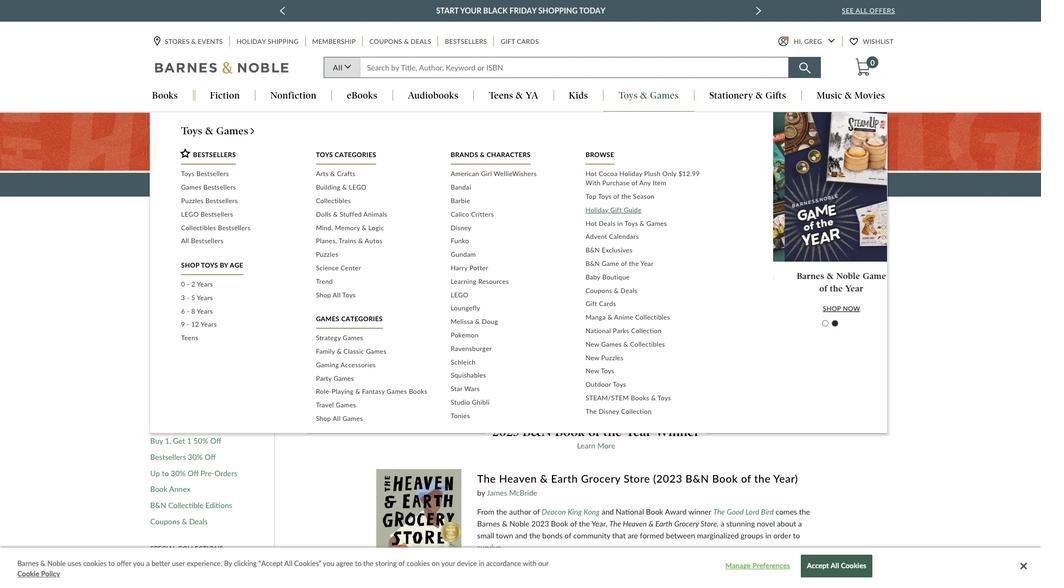Task type: describe. For each thing, give the bounding box(es) containing it.
search image
[[799, 63, 810, 74]]

up
[[150, 469, 160, 478]]

12
[[191, 321, 199, 329]]

b&n up baby
[[586, 260, 600, 268]]

to inside the book store discover the best books to read right now including trending titles, bookseller recommendations, new releases and more.
[[411, 235, 417, 244]]

games inside heading
[[316, 315, 339, 323]]

0 horizontal spatial for
[[450, 180, 462, 190]]

best
[[165, 560, 180, 569]]

coming soon icon image
[[422, 301, 538, 377]]

american
[[451, 170, 479, 178]]

national inside the book store main content
[[616, 508, 644, 517]]

ny times® bestsellers link
[[150, 346, 226, 355]]

role-playing & fantasy games books link
[[316, 386, 434, 399]]

1 more from the left
[[498, 562, 515, 572]]

small
[[477, 531, 494, 541]]

0 horizontal spatial new releases
[[150, 362, 196, 371]]

disney inside american girl welliewishers bandai barbie calico critters disney funko gundam harry potter learning resources lego loungefly melissa & doug pokemon ravensburger schleich squishables star wars studio ghibli tonies
[[451, 224, 471, 232]]

of inside comes the barnes & noble 2023 book of the year,
[[570, 519, 577, 529]]

every
[[591, 389, 610, 398]]

games inside button
[[650, 90, 679, 101]]

& inside 'barnes & noble game of the year'
[[815, 271, 822, 282]]

1 horizontal spatial coming soon link
[[422, 301, 538, 405]]

stationery
[[709, 90, 753, 101]]

advent
[[586, 233, 607, 241]]

gaming accessories link
[[316, 359, 434, 372]]

teens inside the 0 - 2 years 3 - 5 years 6 - 8 years 9 - 12 years teens
[[181, 334, 198, 342]]

books button
[[137, 90, 193, 102]]

party
[[316, 374, 332, 383]]

shop inside the book store main content
[[560, 180, 581, 190]]

barnes & noble book of the year! the heaven & earth grocery store. shop now image
[[0, 113, 1041, 171]]

gift left 2
[[177, 281, 190, 291]]

read inside the book store discover the best books to read right now including trending titles, bookseller recommendations, new releases and more.
[[419, 235, 433, 244]]

0 horizontal spatial gift cards link
[[500, 37, 540, 47]]

gift cards
[[501, 38, 539, 46]]

privacy alert dialog
[[0, 548, 1041, 586]]

0 horizontal spatial coming
[[150, 378, 176, 387]]

1 horizontal spatial coupons & deals
[[369, 38, 431, 46]]

find the perfect gift for everyone on your list shop our holiday gift guide
[[363, 180, 678, 190]]

stores
[[165, 38, 189, 46]]

now
[[451, 235, 464, 244]]

0 horizontal spatial soon
[[178, 378, 195, 387]]

100 for kids top 100
[[180, 330, 194, 339]]

2 horizontal spatial a
[[798, 519, 802, 529]]

resources
[[478, 277, 509, 286]]

2 vertical spatial grocery
[[603, 562, 627, 572]]

2 vertical spatial guide
[[192, 281, 212, 291]]

wishlist
[[863, 38, 894, 46]]

categories for arts & crafts
[[335, 151, 376, 159]]

& inside 'the heaven & earth grocery store (2023 b&n book of the year) by james mcbride'
[[540, 473, 548, 485]]

doug
[[482, 318, 498, 326]]

gift down 'start your black friday shopping today' 'link'
[[501, 38, 515, 46]]

0 horizontal spatial coming soon link
[[150, 378, 195, 387]]

special sections
[[550, 270, 642, 286]]

heaven for store
[[499, 473, 537, 485]]

bestsellers down toys bestsellers link
[[203, 183, 236, 192]]

years right "5"
[[197, 294, 213, 302]]

off right 1
[[210, 437, 221, 446]]

2 horizontal spatial guide
[[653, 180, 678, 190]]

marginalized
[[697, 531, 739, 541]]

about for a
[[777, 519, 796, 529]]

0 for 0
[[870, 58, 875, 67]]

guide inside hot cocoa holiday plush only $12.99 with purchase of any item top toys of the season holiday gift guide hot deals in toys & games advent calendars b&n exclusives b&n game of the year baby boutique coupons & deals gift cards manga & anime collectibles national parks collection new games & collectibles new puzzles new toys outdoor toys steam/stem books & toys the disney collection
[[624, 206, 642, 214]]

1 vertical spatial 100
[[203, 313, 216, 323]]

1 - from the top
[[187, 280, 189, 288]]

between
[[666, 531, 695, 541]]

by inside books by subject link
[[173, 394, 181, 403]]

on for about
[[551, 574, 559, 583]]

list
[[539, 180, 553, 190]]

bookseller
[[542, 235, 573, 244]]

1 horizontal spatial coming
[[458, 380, 484, 389]]

0 vertical spatial releases
[[168, 362, 196, 371]]

previous slide / item image
[[280, 7, 285, 15]]

your inside 'link'
[[460, 6, 481, 15]]

collectibles up national parks collection link
[[635, 313, 670, 322]]

up to 30% off pre-orders link
[[150, 469, 237, 478]]

& inside american girl welliewishers bandai barbie calico critters disney funko gundam harry potter learning resources lego loungefly melissa & doug pokemon ravensburger schleich squishables star wars studio ghibli tonies
[[475, 318, 480, 326]]

plush
[[644, 170, 661, 178]]

noble inside comes the barnes & noble 2023 book of the year,
[[509, 519, 529, 529]]

2 vertical spatial heaven
[[551, 562, 575, 572]]

welliewishers
[[494, 170, 537, 178]]

all inside arts & crafts building & lego collectibles dolls & stuffed animals mind, memory & logic planes, trains & autos puzzles science center trend shop all toys
[[333, 291, 341, 299]]

bestsellers up shop toys by age
[[191, 237, 224, 245]]

years right 12
[[201, 321, 217, 329]]

the right from
[[496, 508, 507, 517]]

mind, memory & logic link
[[316, 222, 434, 235]]

the right comes
[[799, 508, 810, 517]]

all inside toys bestsellers games bestsellers puzzles bestsellers lego bestsellers collectibles bestsellers all bestsellers
[[181, 237, 189, 245]]

formed
[[640, 531, 664, 541]]

& inside barnes & noble uses cookies to offer you a better user experience. by clicking "accept all cookies" you agree to the storing of cookies on your device in accordance with our cookie policy
[[40, 560, 45, 568]]

editions
[[205, 501, 232, 510]]

bestsellers down start
[[445, 38, 487, 46]]

all link
[[324, 57, 360, 78]]

to left offer
[[108, 560, 115, 568]]

of down purchase
[[613, 192, 619, 201]]

special collections
[[150, 545, 223, 553]]

50% for one
[[614, 380, 628, 389]]

year inside 'barnes & noble game of the year'
[[834, 283, 852, 294]]

special for special values
[[150, 422, 176, 430]]

6 - 8 years link
[[181, 305, 300, 319]]

store,
[[701, 519, 719, 529]]

down arrow image
[[828, 39, 835, 43]]

kids for kids top 100
[[150, 330, 165, 339]]

disney link
[[451, 222, 569, 235]]

shop all toys link
[[316, 289, 434, 302]]

books inside strategy games family & classic games gaming accessories party games role-playing & fantasy games books travel games shop all games
[[409, 388, 427, 396]]

0 vertical spatial coupons
[[369, 38, 402, 46]]

the inside the book store discover the best books to read right now including trending titles, bookseller recommendations, new releases and more.
[[363, 235, 374, 244]]

the inside a stunning novel about a small town and the bonds of community that are formed between marginalized groups in order to survive.
[[529, 531, 540, 541]]

of inside barnes & noble uses cookies to offer you a better user experience. by clicking "accept all cookies" you agree to the storing of cookies on your device in accordance with our cookie policy
[[399, 560, 405, 568]]

season
[[633, 192, 654, 201]]

learn more about the heaven & earth grocery store
[[477, 562, 645, 572]]

from the author of deacon king kong and national book award winner the good lord bird
[[477, 508, 774, 517]]

noble for barnes & noble uses cookies to offer you a better user experience. by clicking "accept all cookies" you agree to the storing of cookies on your device in accordance with our cookie policy
[[47, 560, 66, 568]]

1
[[187, 437, 192, 446]]

now
[[831, 305, 849, 313]]

0 - 2 years link
[[181, 278, 300, 292]]

years right 2
[[197, 280, 213, 288]]

on inside barnes & noble uses cookies to offer you a better user experience. by clicking "accept all cookies" you agree to the storing of cookies on your device in accordance with our cookie policy
[[432, 560, 440, 568]]

year inside "2023 b&n book of the year winner learn more"
[[625, 424, 652, 440]]

times®
[[162, 346, 188, 355]]

bestsellers down the puzzles bestsellers link
[[201, 210, 233, 218]]

gift down purchase
[[610, 206, 622, 214]]

toys categories heading
[[316, 151, 376, 165]]

of inside the best books of 2023 link
[[204, 560, 211, 569]]

game inside hot cocoa holiday plush only $12.99 with purchase of any item top toys of the season holiday gift guide hot deals in toys & games advent calendars b&n exclusives b&n game of the year baby boutique coupons & deals gift cards manga & anime collectibles national parks collection new games & collectibles new puzzles new toys outdoor toys steam/stem books & toys the disney collection
[[602, 260, 619, 268]]

1 horizontal spatial earth
[[584, 562, 601, 572]]

fiction button
[[195, 90, 255, 102]]

collectibles inside arts & crafts building & lego collectibles dolls & stuffed animals mind, memory & logic planes, trains & autos puzzles science center trend shop all toys
[[316, 197, 351, 205]]

holiday down the our
[[586, 206, 608, 214]]

2 vertical spatial store
[[629, 562, 645, 572]]

ravensburger
[[451, 345, 492, 353]]

survive.
[[477, 543, 503, 553]]

all right see
[[856, 7, 867, 15]]

1 hot from the top
[[586, 170, 597, 178]]

1 horizontal spatial coming soon
[[458, 380, 502, 389]]

to right agree
[[355, 560, 362, 568]]

start your black friday shopping today
[[436, 6, 605, 15]]

shop left now
[[811, 305, 829, 313]]

barnes & noble game of the year
[[785, 271, 875, 294]]

b&n inside "2023 b&n book of the year winner learn more"
[[522, 424, 552, 440]]

hi,
[[794, 38, 802, 46]]

1 horizontal spatial a
[[721, 519, 724, 529]]

audiobooks
[[408, 90, 458, 101]]

b&n left podcast
[[718, 562, 735, 572]]

all inside barnes & noble uses cookies to offer you a better user experience. by clicking "accept all cookies" you agree to the storing of cookies on your device in accordance with our cookie policy
[[284, 560, 292, 568]]

autos
[[365, 237, 382, 245]]

the heaven & earth grocery store,
[[609, 519, 719, 529]]

the inside hot cocoa holiday plush only $12.99 with purchase of any item top toys of the season holiday gift guide hot deals in toys & games advent calendars b&n exclusives b&n game of the year baby boutique coupons & deals gift cards manga & anime collectibles national parks collection new games & collectibles new puzzles new toys outdoor toys steam/stem books & toys the disney collection
[[586, 408, 597, 416]]

b&n inside b&n collectible editions link
[[150, 501, 166, 510]]

collectibles inside toys bestsellers games bestsellers puzzles bestsellers lego bestsellers collectibles bestsellers all bestsellers
[[181, 224, 216, 232]]

book inside comes the barnes & noble 2023 book of the year,
[[551, 519, 568, 529]]

coupons inside the book store main content
[[150, 517, 180, 526]]

the inside "2023 b&n book of the year winner learn more"
[[603, 424, 622, 440]]

2 horizontal spatial coupons & deals link
[[586, 284, 704, 298]]

star
[[451, 385, 463, 393]]

nonfiction
[[270, 90, 316, 101]]

shop now
[[811, 305, 849, 313]]

calico critters link
[[451, 208, 569, 222]]

a stunning novel about a small town and the bonds of community that are formed between marginalized groups in order to survive.
[[477, 519, 802, 553]]

categories for strategy games
[[341, 315, 383, 323]]

games inside toys bestsellers games bestsellers puzzles bestsellers lego bestsellers collectibles bestsellers all bestsellers
[[181, 183, 202, 192]]

lego inside american girl welliewishers bandai barbie calico critters disney funko gundam harry potter learning resources lego loungefly melissa & doug pokemon ravensburger schleich squishables star wars studio ghibli tonies
[[451, 291, 468, 299]]

stationery & gifts button
[[694, 90, 801, 102]]

2023 inside comes the barnes & noble 2023 book of the year,
[[531, 519, 549, 529]]

ya for teens & ya top 100
[[178, 313, 187, 323]]

1 vertical spatial releases
[[359, 380, 388, 389]]

fantasy
[[362, 388, 385, 396]]

signed books icon image
[[770, 301, 886, 377]]

the heaven & earth grocery store (2023 b&n book of the year) image
[[376, 469, 461, 586]]

squishables
[[451, 372, 486, 380]]

1 horizontal spatial soon
[[486, 380, 502, 389]]

and inside a stunning novel about a small town and the bonds of community that are formed between marginalized groups in order to survive.
[[515, 531, 527, 541]]

all inside 'button'
[[831, 562, 839, 570]]

logo image
[[155, 61, 290, 77]]

storing
[[375, 560, 397, 568]]

new puzzles link
[[586, 352, 704, 365]]

user image
[[778, 37, 788, 47]]

holiday down cocoa
[[601, 180, 633, 190]]

1 horizontal spatial about
[[517, 562, 536, 572]]

b&n top 100 link
[[150, 297, 195, 307]]

crafts
[[337, 170, 355, 178]]

1 horizontal spatial new releases link
[[307, 301, 422, 405]]

the inside 'barnes & noble game of the year'
[[818, 283, 831, 294]]

0 horizontal spatial coupons & deals link
[[150, 517, 208, 527]]

barnes for barnes & noble game of the year
[[785, 271, 813, 282]]

find
[[363, 180, 381, 190]]

the inside 'the heaven & earth grocery store (2023 b&n book of the year) by james mcbride'
[[754, 473, 771, 485]]

the up store,
[[713, 508, 725, 517]]

bandai link
[[451, 181, 569, 195]]

collectibles down national parks collection link
[[630, 340, 665, 348]]

and up year,
[[602, 508, 614, 517]]

1 horizontal spatial gift cards link
[[586, 298, 704, 311]]

book inside 'the heaven & earth grocery store (2023 b&n book of the year) by james mcbride'
[[712, 473, 738, 485]]

1 vertical spatial new releases
[[341, 380, 388, 389]]

book inside the book store discover the best books to read right now including trending titles, bookseller recommendations, new releases and more.
[[497, 213, 535, 234]]

toys inside "toys & games" button
[[619, 90, 638, 101]]

1 vertical spatial holiday gift guide link
[[150, 281, 212, 291]]

of down exclusives
[[621, 260, 627, 268]]

toys inside shop toys by age 'heading'
[[201, 261, 218, 270]]

gift left bandai
[[432, 180, 448, 190]]

ya for teens & ya
[[525, 90, 538, 101]]

next slide / item image
[[756, 7, 761, 15]]

mcbride inside 'the heaven & earth grocery store (2023 b&n book of the year) by james mcbride'
[[509, 489, 537, 498]]

the down b&n exclusives link on the right top
[[629, 260, 639, 268]]

kids for kids
[[569, 90, 588, 101]]

top inside hot cocoa holiday plush only $12.99 with purchase of any item top toys of the season holiday gift guide hot deals in toys & games advent calendars b&n exclusives b&n game of the year baby boutique coupons & deals gift cards manga & anime collectibles national parks collection new games & collectibles new puzzles new toys outdoor toys steam/stem books & toys the disney collection
[[586, 192, 596, 201]]

books
[[390, 235, 409, 244]]

& inside comes the barnes & noble 2023 book of the year,
[[502, 519, 507, 529]]

deals up the recommendations,
[[599, 219, 616, 227]]

the inside the book store discover the best books to read right now including trending titles, bookseller recommendations, new releases and more.
[[463, 213, 493, 234]]

reader
[[612, 389, 635, 398]]

party games link
[[316, 372, 434, 386]]

1 horizontal spatial holiday gift guide link
[[586, 204, 704, 217]]

cocoa
[[599, 170, 618, 178]]

coupons inside hot cocoa holiday plush only $12.99 with purchase of any item top toys of the season holiday gift guide hot deals in toys & games advent calendars b&n exclusives b&n game of the year baby boutique coupons & deals gift cards manga & anime collectibles national parks collection new games & collectibles new puzzles new toys outdoor toys steam/stem books & toys the disney collection
[[586, 287, 612, 295]]

james inside 'the heaven & earth grocery store (2023 b&n book of the year) by james mcbride'
[[487, 489, 507, 498]]

dolls
[[316, 210, 331, 218]]

1 vertical spatial collection
[[621, 408, 652, 416]]

2023 b&n book of the year winner learn more
[[492, 424, 700, 450]]

2 vertical spatial 2023
[[213, 560, 230, 569]]

the left best
[[150, 560, 163, 569]]

2 you from the left
[[323, 560, 334, 568]]

of right author on the bottom of the page
[[533, 508, 540, 517]]

and read more about james mcbride on
[[477, 562, 813, 583]]

& inside 'heading'
[[480, 151, 485, 159]]

manga
[[586, 313, 606, 322]]

list for brands
[[451, 168, 569, 423]]

toys categories
[[316, 151, 376, 159]]

deals down sections
[[621, 287, 637, 295]]

read inside and read more about james mcbride on
[[779, 562, 794, 572]]

b&n inside 'the heaven & earth grocery store (2023 b&n book of the year) by james mcbride'
[[685, 473, 709, 485]]

policy
[[41, 570, 60, 579]]

bestsellers down games bestsellers link
[[205, 197, 238, 205]]

podcast
[[737, 562, 763, 572]]

heaven for store,
[[623, 519, 647, 529]]

off inside 'link'
[[188, 469, 199, 478]]

best
[[375, 235, 389, 244]]

bestsellers down lego bestsellers link
[[218, 224, 250, 232]]

bestsellers down the bestsellers heading
[[196, 170, 229, 178]]

stationery & gifts
[[709, 90, 786, 101]]

strategy games family & classic games gaming accessories party games role-playing & fantasy games books travel games shop all games
[[316, 334, 427, 423]]

cards inside hot cocoa holiday plush only $12.99 with purchase of any item top toys of the season holiday gift guide hot deals in toys & games advent calendars b&n exclusives b&n game of the year baby boutique coupons & deals gift cards manga & anime collectibles national parks collection new games & collectibles new puzzles new toys outdoor toys steam/stem books & toys the disney collection
[[599, 300, 616, 308]]

gift up season
[[635, 180, 651, 190]]

any
[[639, 179, 651, 187]]

0 horizontal spatial new releases link
[[150, 362, 196, 371]]

comes the barnes & noble 2023 book of the year,
[[477, 508, 810, 529]]

and inside the book store discover the best books to read right now including trending titles, bookseller recommendations, new releases and more.
[[676, 235, 687, 244]]

holiday left "shipping"
[[236, 38, 266, 46]]

book up the heaven & earth grocery store,
[[646, 508, 663, 517]]

bird
[[761, 508, 774, 517]]

deals left bestsellers link
[[411, 38, 431, 46]]

book inside "2023 b&n book of the year winner learn more"
[[555, 424, 585, 440]]

shop inside arts & crafts building & lego collectibles dolls & stuffed animals mind, memory & logic planes, trains & autos puzzles science center trend shop all toys
[[316, 291, 331, 299]]

annex
[[169, 485, 191, 494]]

of inside a stunning novel about a small town and the bonds of community that are formed between marginalized groups in order to survive.
[[564, 531, 571, 541]]

start your black friday shopping today link
[[436, 4, 605, 17]]

book inside book annex link
[[150, 485, 167, 494]]

off up pre-
[[205, 453, 216, 462]]

ny times® bestsellers
[[150, 346, 226, 355]]

the right with
[[538, 562, 550, 572]]

strategy games link
[[316, 332, 434, 345]]

kids button
[[554, 90, 603, 102]]

0 - 2 years 3 - 5 years 6 - 8 years 9 - 12 years teens
[[181, 280, 217, 342]]

4 - from the top
[[187, 321, 189, 329]]

barnes for barnes & noble uses cookies to offer you a better user experience. by clicking "accept all cookies" you agree to the storing of cookies on your device in accordance with our cookie policy
[[17, 560, 39, 568]]

buy 1, get 1 50% off
[[150, 437, 221, 446]]



Task type: vqa. For each thing, say whether or not it's contained in the screenshot.
Hardcover to the bottom
no



Task type: locate. For each thing, give the bounding box(es) containing it.
- right 9
[[187, 321, 189, 329]]

year inside hot cocoa holiday plush only $12.99 with purchase of any item top toys of the season holiday gift guide hot deals in toys & games advent calendars b&n exclusives b&n game of the year baby boutique coupons & deals gift cards manga & anime collectibles national parks collection new games & collectibles new puzzles new toys outdoor toys steam/stem books & toys the disney collection
[[640, 260, 654, 268]]

100 down 9
[[180, 330, 194, 339]]

bestsellers inside heading
[[193, 151, 236, 159]]

0 horizontal spatial guide
[[192, 281, 212, 291]]

list for shop
[[181, 278, 300, 345]]

bestsellers heading
[[179, 148, 236, 165]]

orders
[[214, 469, 237, 478]]

0 down wishlist link
[[870, 58, 875, 67]]

1 vertical spatial categories
[[341, 315, 383, 323]]

0 horizontal spatial toys & games
[[181, 125, 248, 137]]

in right 'device'
[[479, 560, 484, 568]]

advent calendars link
[[586, 231, 704, 244]]

0 horizontal spatial game
[[602, 260, 619, 268]]

a inside barnes & noble uses cookies to offer you a better user experience. by clicking "accept all cookies" you agree to the storing of cookies on your device in accordance with our cookie policy
[[146, 560, 150, 568]]

0 horizontal spatial you
[[133, 560, 144, 568]]

james inside and read more about james mcbride on
[[498, 574, 519, 583]]

2 vertical spatial in
[[479, 560, 484, 568]]

toys bestsellers link
[[181, 168, 300, 181]]

get for one
[[583, 380, 595, 389]]

grocery down learn more link
[[581, 473, 621, 485]]

the up shop now link
[[818, 283, 831, 294]]

kids up the ny
[[150, 330, 165, 339]]

1 vertical spatial year
[[834, 283, 852, 294]]

holiday shipping
[[236, 38, 299, 46]]

1 vertical spatial noble
[[509, 519, 529, 529]]

guide down season
[[624, 206, 642, 214]]

0 horizontal spatial noble
[[47, 560, 66, 568]]

of right storing
[[399, 560, 405, 568]]

3 - from the top
[[187, 307, 189, 315]]

grocery for store
[[581, 473, 621, 485]]

0 horizontal spatial learn
[[477, 562, 496, 572]]

toys & games for "toys & games" button
[[619, 90, 679, 101]]

- left 2
[[187, 280, 189, 288]]

trains
[[339, 237, 357, 245]]

puzzles inside toys bestsellers games bestsellers puzzles bestsellers lego bestsellers collectibles bestsellers all bestsellers
[[181, 197, 203, 205]]

teens inside the book store main content
[[150, 313, 169, 323]]

lego inside arts & crafts building & lego collectibles dolls & stuffed animals mind, memory & logic planes, trains & autos puzzles science center trend shop all toys
[[349, 183, 367, 192]]

bestsellers image
[[179, 148, 191, 158]]

by inside 'heading'
[[220, 261, 228, 270]]

ya inside the book store main content
[[178, 313, 187, 323]]

ebooks
[[347, 90, 377, 101]]

0 vertical spatial game
[[602, 260, 619, 268]]

2023 inside "2023 b&n book of the year winner learn more"
[[492, 424, 519, 440]]

bestsellers down 12
[[190, 346, 226, 355]]

2023 left "clicking"
[[213, 560, 230, 569]]

kids down search by title, author, keyword or isbn "text box"
[[569, 90, 588, 101]]

parks
[[613, 327, 629, 335]]

audiobooks button
[[393, 90, 473, 102]]

your down welliewishers
[[518, 180, 536, 190]]

by left the age
[[220, 261, 228, 270]]

1 vertical spatial kids
[[150, 330, 165, 339]]

book
[[497, 213, 535, 234], [555, 424, 585, 440], [712, 473, 738, 485], [150, 485, 167, 494], [646, 508, 663, 517], [551, 519, 568, 529]]

noble for barnes & noble game of the year
[[825, 271, 849, 282]]

toys inside toys bestsellers games bestsellers puzzles bestsellers lego bestsellers collectibles bestsellers all bestsellers
[[181, 170, 195, 178]]

games categories heading
[[316, 315, 383, 329]]

the up including
[[463, 213, 493, 234]]

kids inside button
[[569, 90, 588, 101]]

holiday shipping link
[[235, 37, 300, 47]]

browse heading
[[586, 151, 614, 165]]

2 horizontal spatial about
[[777, 519, 796, 529]]

national inside hot cocoa holiday plush only $12.99 with purchase of any item top toys of the season holiday gift guide hot deals in toys & games advent calendars b&n exclusives b&n game of the year baby boutique coupons & deals gift cards manga & anime collectibles national parks collection new games & collectibles new puzzles new toys outdoor toys steam/stem books & toys the disney collection
[[586, 327, 611, 335]]

100 up 8
[[182, 297, 195, 307]]

puzzles inside arts & crafts building & lego collectibles dolls & stuffed animals mind, memory & logic planes, trains & autos puzzles science center trend shop all toys
[[316, 251, 338, 259]]

1 vertical spatial on
[[432, 560, 440, 568]]

0 vertical spatial get
[[583, 380, 595, 389]]

learn more link
[[577, 441, 615, 450]]

1 horizontal spatial puzzles
[[316, 251, 338, 259]]

books inside buy one, get one 50% off books for every reader
[[557, 389, 578, 398]]

the inside barnes & noble uses cookies to offer you a better user experience. by clicking "accept all cookies" you agree to the storing of cookies on your device in accordance with our cookie policy
[[363, 560, 374, 568]]

noble down author on the bottom of the page
[[509, 519, 529, 529]]

brands & characters heading
[[451, 151, 531, 165]]

outdoor
[[586, 381, 611, 389]]

collectibles down building
[[316, 197, 351, 205]]

dolls & stuffed animals link
[[316, 208, 434, 222]]

0 vertical spatial in
[[617, 219, 623, 227]]

values
[[178, 422, 202, 430]]

to inside 'link'
[[162, 469, 169, 478]]

in inside barnes & noble uses cookies to offer you a better user experience. by clicking "accept all cookies" you agree to the storing of cookies on your device in accordance with our cookie policy
[[479, 560, 484, 568]]

all down trend
[[333, 291, 341, 299]]

list containing arts & crafts
[[316, 168, 434, 302]]

coming up books by subject
[[150, 378, 176, 387]]

1 vertical spatial 30%
[[171, 469, 186, 478]]

2 more from the left
[[796, 562, 813, 572]]

list for games
[[316, 332, 434, 426]]

toys & games for toys & games link
[[181, 125, 248, 137]]

deals
[[411, 38, 431, 46], [599, 219, 616, 227], [621, 287, 637, 295], [189, 517, 208, 526]]

game inside 'barnes & noble game of the year'
[[851, 271, 875, 282]]

of down king
[[570, 519, 577, 529]]

wishlist link
[[850, 37, 895, 47]]

1 horizontal spatial lego
[[349, 183, 367, 192]]

categories up crafts
[[335, 151, 376, 159]]

cards down friday
[[517, 38, 539, 46]]

list containing toys bestsellers
[[181, 168, 300, 248]]

lego down the puzzles bestsellers link
[[181, 210, 199, 218]]

and left more.
[[676, 235, 687, 244]]

learn down survive.
[[477, 562, 496, 572]]

noble inside 'barnes & noble game of the year'
[[825, 271, 849, 282]]

on for gift
[[505, 180, 516, 190]]

tonies link
[[451, 410, 569, 423]]

more inside and read more about james mcbride on
[[796, 562, 813, 572]]

1 horizontal spatial kids
[[569, 90, 588, 101]]

soon
[[178, 378, 195, 387], [486, 380, 502, 389]]

uses
[[68, 560, 81, 568]]

heaven inside 'the heaven & earth grocery store (2023 b&n book of the year) by james mcbride'
[[499, 473, 537, 485]]

travel games link
[[316, 399, 434, 413]]

a up marginalized
[[721, 519, 724, 529]]

the disney collection link
[[586, 405, 704, 419]]

0 vertical spatial on
[[505, 180, 516, 190]]

categories inside "toys categories" heading
[[335, 151, 376, 159]]

buy for buy 1, get 1 50% off
[[150, 437, 163, 446]]

get inside buy one, get one 50% off books for every reader
[[583, 380, 595, 389]]

1 horizontal spatial noble
[[509, 519, 529, 529]]

collectibles
[[316, 197, 351, 205], [181, 224, 216, 232], [635, 313, 670, 322], [630, 340, 665, 348]]

teens inside button
[[489, 90, 513, 101]]

buy
[[551, 380, 563, 389], [150, 437, 163, 446]]

gifts
[[765, 90, 786, 101]]

stores & events
[[165, 38, 223, 46]]

in up calendars
[[617, 219, 623, 227]]

earth for store,
[[655, 519, 672, 529]]

on
[[505, 180, 516, 190], [432, 560, 440, 568], [551, 574, 559, 583]]

see all offers link
[[842, 7, 895, 15]]

holiday up 'any'
[[619, 170, 642, 178]]

cart image
[[856, 59, 870, 76]]

2 horizontal spatial earth
[[655, 519, 672, 529]]

by inside 'the heaven & earth grocery store (2023 b&n book of the year) by james mcbride'
[[477, 489, 485, 498]]

store up bookseller
[[540, 213, 578, 234]]

of up learn more link
[[588, 424, 600, 440]]

0 horizontal spatial cards
[[517, 38, 539, 46]]

by inside barnes & noble uses cookies to offer you a better user experience. by clicking "accept all cookies" you agree to the storing of cookies on your device in accordance with our cookie policy
[[224, 560, 232, 568]]

new releases link
[[307, 301, 422, 405], [150, 362, 196, 371]]

b&n collectible editions
[[150, 501, 232, 510]]

0 vertical spatial 2023
[[492, 424, 519, 440]]

barnes up shop now link
[[785, 271, 813, 282]]

special down bookseller
[[550, 270, 591, 286]]

special for special collections
[[150, 545, 176, 553]]

harry
[[451, 264, 468, 272]]

0 horizontal spatial coming soon
[[150, 378, 195, 387]]

b&n down book annex link
[[150, 501, 166, 510]]

gift up manga
[[586, 300, 597, 308]]

the left the bonds
[[529, 531, 540, 541]]

teens & ya
[[489, 90, 538, 101]]

0 horizontal spatial in
[[479, 560, 484, 568]]

your inside the book store main content
[[518, 180, 536, 190]]

for inside buy one, get one 50% off books for every reader
[[580, 389, 589, 398]]

1 horizontal spatial ya
[[525, 90, 538, 101]]

list containing hot cocoa holiday plush only $12.99 with purchase of any item
[[586, 168, 704, 419]]

0 vertical spatial earth
[[551, 473, 578, 485]]

0 horizontal spatial buy
[[150, 437, 163, 446]]

2 horizontal spatial teens
[[489, 90, 513, 101]]

disney inside hot cocoa holiday plush only $12.99 with purchase of any item top toys of the season holiday gift guide hot deals in toys & games advent calendars b&n exclusives b&n game of the year baby boutique coupons & deals gift cards manga & anime collectibles national parks collection new games & collectibles new puzzles new toys outdoor toys steam/stem books & toys the disney collection
[[599, 408, 619, 416]]

1 vertical spatial disney
[[599, 408, 619, 416]]

50% inside buy one, get one 50% off books for every reader
[[614, 380, 628, 389]]

2 vertical spatial puzzles
[[601, 354, 624, 362]]

about for james
[[477, 574, 496, 583]]

0 horizontal spatial a
[[146, 560, 150, 568]]

get for 1
[[173, 437, 185, 446]]

0 horizontal spatial 2023
[[213, 560, 230, 569]]

the heaven & earth grocery store (2023 b&n book of the year) link
[[477, 472, 816, 488]]

1 horizontal spatial coupons
[[369, 38, 402, 46]]

over:
[[684, 562, 702, 572]]

winner
[[688, 508, 711, 517]]

stunning
[[726, 519, 755, 529]]

of inside "2023 b&n book of the year winner learn more"
[[588, 424, 600, 440]]

james down accordance
[[498, 574, 519, 583]]

events
[[198, 38, 223, 46]]

categories up strategy games link
[[341, 315, 383, 323]]

of up shop now link
[[808, 283, 816, 294]]

1 you from the left
[[133, 560, 144, 568]]

0 vertical spatial coupons & deals link
[[368, 37, 432, 47]]

50% for 1
[[193, 437, 208, 446]]

puzzles up one
[[601, 354, 624, 362]]

gundam
[[451, 251, 476, 259]]

steam/stem
[[586, 394, 629, 402]]

the up james mcbride link
[[477, 473, 496, 485]]

titles,
[[523, 235, 540, 244]]

0 left 2
[[181, 280, 185, 288]]

0 vertical spatial lego
[[349, 183, 367, 192]]

trending
[[495, 235, 521, 244]]

squishables link
[[451, 369, 569, 383]]

to inside a stunning novel about a small town and the bonds of community that are formed between marginalized groups in order to survive.
[[793, 531, 800, 541]]

1 horizontal spatial barnes
[[477, 519, 500, 529]]

2 hot from the top
[[586, 219, 597, 227]]

ya left kids button
[[525, 90, 538, 101]]

earth for store
[[551, 473, 578, 485]]

of inside 'the heaven & earth grocery store (2023 b&n book of the year) by james mcbride'
[[741, 473, 751, 485]]

1 horizontal spatial your
[[518, 180, 536, 190]]

toys
[[619, 90, 638, 101], [181, 125, 203, 137], [316, 151, 333, 159], [181, 170, 195, 178], [598, 192, 612, 201], [625, 219, 638, 227], [201, 261, 218, 270], [342, 291, 356, 299], [601, 367, 614, 375], [613, 381, 626, 389], [658, 394, 671, 402]]

you right offer
[[133, 560, 144, 568]]

0 horizontal spatial coupons & deals
[[150, 517, 208, 526]]

b&n game of the year link
[[586, 258, 704, 271]]

2 vertical spatial year
[[625, 424, 652, 440]]

top
[[586, 192, 596, 201], [168, 297, 180, 307], [189, 313, 201, 323], [166, 330, 178, 339]]

2 horizontal spatial lego
[[451, 291, 468, 299]]

2023
[[492, 424, 519, 440], [531, 519, 549, 529], [213, 560, 230, 569]]

0 vertical spatial new releases
[[150, 362, 196, 371]]

coming up ghibli
[[458, 380, 484, 389]]

accordance
[[486, 560, 521, 568]]

the up that
[[609, 519, 621, 529]]

0 vertical spatial read
[[419, 235, 433, 244]]

toys & games inside button
[[619, 90, 679, 101]]

0 vertical spatial year
[[640, 260, 654, 268]]

mind,
[[316, 224, 333, 232]]

1 cookies from the left
[[83, 560, 107, 568]]

1 horizontal spatial guide
[[624, 206, 642, 214]]

to right books
[[411, 235, 417, 244]]

special for special sections
[[550, 270, 591, 286]]

accept all cookies
[[807, 562, 866, 570]]

the right the find
[[384, 180, 397, 190]]

list containing 0 - 2 years
[[181, 278, 300, 345]]

and right podcast
[[765, 562, 777, 572]]

in inside a stunning novel about a small town and the bonds of community that are formed between marginalized groups in order to survive.
[[765, 531, 771, 541]]

collectibles up shop toys by age
[[181, 224, 216, 232]]

0 vertical spatial puzzles
[[181, 197, 203, 205]]

bonds
[[542, 531, 563, 541]]

2 vertical spatial noble
[[47, 560, 66, 568]]

puzzles
[[181, 197, 203, 205], [316, 251, 338, 259], [601, 354, 624, 362]]

2023 up the bonds
[[531, 519, 549, 529]]

special up better
[[150, 545, 176, 553]]

book up good
[[712, 473, 738, 485]]

0 vertical spatial categories
[[335, 151, 376, 159]]

earth inside 'the heaven & earth grocery store (2023 b&n book of the year) by james mcbride'
[[551, 473, 578, 485]]

0
[[870, 58, 875, 67], [181, 280, 185, 288]]

shop inside shop toys by age 'heading'
[[181, 261, 199, 270]]

0 vertical spatial store
[[540, 213, 578, 234]]

1 vertical spatial coupons
[[586, 287, 612, 295]]

0 horizontal spatial your
[[460, 6, 481, 15]]

0 vertical spatial learn
[[577, 441, 595, 450]]

1 horizontal spatial 0
[[870, 58, 875, 67]]

Search by Title, Author, Keyword or ISBN text field
[[360, 57, 789, 78]]

hot up "advent"
[[586, 219, 597, 227]]

0 horizontal spatial puzzles
[[181, 197, 203, 205]]

recommendations,
[[575, 235, 632, 244]]

shop inside strategy games family & classic games gaming accessories party games role-playing & fantasy games books travel games shop all games
[[316, 415, 331, 423]]

favorites
[[189, 267, 224, 275]]

year down the disney collection link at right
[[625, 424, 652, 440]]

ya left 8
[[178, 313, 187, 323]]

book down the deacon
[[551, 519, 568, 529]]

0 vertical spatial ya
[[525, 90, 538, 101]]

1 vertical spatial your
[[518, 180, 536, 190]]

noble inside barnes & noble uses cookies to offer you a better user experience. by clicking "accept all cookies" you agree to the storing of cookies on your device in accordance with our cookie policy
[[47, 560, 66, 568]]

up to 30% off pre-orders
[[150, 469, 237, 478]]

1 vertical spatial james
[[498, 574, 519, 583]]

1 horizontal spatial 2023
[[492, 424, 519, 440]]

of inside 'barnes & noble game of the year'
[[808, 283, 816, 294]]

see all offers
[[842, 7, 895, 15]]

years right 8
[[197, 307, 213, 315]]

see
[[842, 7, 854, 15]]

mcbride inside and read more about james mcbride on
[[520, 574, 549, 583]]

1 vertical spatial barnes
[[477, 519, 500, 529]]

0 vertical spatial cards
[[517, 38, 539, 46]]

game
[[602, 260, 619, 268], [851, 271, 875, 282]]

30% up "up to 30% off pre-orders"
[[188, 453, 203, 462]]

all bestsellers link
[[181, 235, 300, 248]]

coming soon
[[150, 378, 195, 387], [458, 380, 502, 389]]

1 horizontal spatial on
[[505, 180, 516, 190]]

1 vertical spatial gift cards link
[[586, 298, 704, 311]]

town
[[496, 531, 513, 541]]

30% inside 'link'
[[171, 469, 186, 478]]

store inside the book store discover the best books to read right now including trending titles, bookseller recommendations, new releases and more.
[[540, 213, 578, 234]]

coming soon up books by subject
[[150, 378, 195, 387]]

holiday gift guide
[[150, 281, 212, 291]]

off inside buy one, get one 50% off books for every reader
[[630, 380, 642, 389]]

0 vertical spatial collection
[[631, 327, 662, 335]]

your right start
[[460, 6, 481, 15]]

deals inside the book store main content
[[189, 517, 208, 526]]

shop down travel
[[316, 415, 331, 423]]

0 horizontal spatial releases
[[168, 362, 196, 371]]

puzzles up science
[[316, 251, 338, 259]]

1 vertical spatial hot
[[586, 219, 597, 227]]

stuffed
[[340, 210, 362, 218]]

100 for b&n top 100
[[182, 297, 195, 307]]

buy for buy one, get one 50% off books for every reader
[[551, 380, 563, 389]]

membership
[[312, 38, 356, 46]]

0 vertical spatial teens
[[489, 90, 513, 101]]

manage preferences
[[725, 562, 790, 570]]

2 - from the top
[[187, 294, 189, 302]]

the inside 'the heaven & earth grocery store (2023 b&n book of the year) by james mcbride'
[[477, 473, 496, 485]]

about inside a stunning novel about a small town and the bonds of community that are formed between marginalized groups in order to survive.
[[777, 519, 796, 529]]

hot cocoa holiday plush only $12.99 with purchase of any item top toys of the season holiday gift guide hot deals in toys & games advent calendars b&n exclusives b&n game of the year baby boutique coupons & deals gift cards manga & anime collectibles national parks collection new games & collectibles new puzzles new toys outdoor toys steam/stem books & toys the disney collection
[[586, 170, 700, 416]]

store down a stunning novel about a small town and the bonds of community that are formed between marginalized groups in order to survive.
[[629, 562, 645, 572]]

right
[[434, 235, 449, 244]]

book up trending
[[497, 213, 535, 234]]

2 vertical spatial coupons
[[150, 517, 180, 526]]

grocery for store,
[[674, 519, 699, 529]]

books inside button
[[152, 90, 178, 101]]

coupons & deals inside the book store main content
[[150, 517, 208, 526]]

about inside and read more about james mcbride on
[[477, 574, 496, 583]]

kids inside the book store main content
[[150, 330, 165, 339]]

offers
[[869, 7, 895, 15]]

experience.
[[187, 560, 222, 568]]

learn inside "2023 b&n book of the year winner learn more"
[[577, 441, 595, 450]]

new releases icon image
[[307, 301, 422, 377]]

national parks collection link
[[586, 325, 704, 338]]

toys inside "toys categories" heading
[[316, 151, 333, 159]]

store inside 'the heaven & earth grocery store (2023 b&n book of the year) by james mcbride'
[[624, 473, 650, 485]]

all right accept
[[831, 562, 839, 570]]

the down kong
[[579, 519, 590, 529]]

the book store main content
[[0, 112, 1041, 586]]

the down purchase
[[621, 192, 631, 201]]

award
[[665, 508, 687, 517]]

b&n down "advent"
[[586, 246, 600, 254]]

puzzles inside hot cocoa holiday plush only $12.99 with purchase of any item top toys of the season holiday gift guide hot deals in toys & games advent calendars b&n exclusives b&n game of the year baby boutique coupons & deals gift cards manga & anime collectibles national parks collection new games & collectibles new puzzles new toys outdoor toys steam/stem books & toys the disney collection
[[601, 354, 624, 362]]

books inside hot cocoa holiday plush only $12.99 with purchase of any item top toys of the season holiday gift guide hot deals in toys & games advent calendars b&n exclusives b&n game of the year baby boutique coupons & deals gift cards manga & anime collectibles national parks collection new games & collectibles new puzzles new toys outdoor toys steam/stem books & toys the disney collection
[[631, 394, 649, 402]]

1 vertical spatial learn
[[477, 562, 496, 572]]

music
[[817, 90, 842, 101]]

special up the 1,
[[150, 422, 176, 430]]

holiday down customer
[[150, 281, 176, 291]]

on left your
[[432, 560, 440, 568]]

about down accordance
[[477, 574, 496, 583]]

toys inside arts & crafts building & lego collectibles dolls & stuffed animals mind, memory & logic planes, trains & autos puzzles science center trend shop all toys
[[342, 291, 356, 299]]

list
[[181, 168, 300, 248], [316, 168, 434, 302], [451, 168, 569, 423], [586, 168, 704, 419], [181, 278, 300, 345], [316, 332, 434, 426]]

1 horizontal spatial cookies
[[407, 560, 430, 568]]

of
[[631, 179, 638, 187], [613, 192, 619, 201], [621, 260, 627, 268], [808, 283, 816, 294], [588, 424, 600, 440], [741, 473, 751, 485], [533, 508, 540, 517], [570, 519, 577, 529], [564, 531, 571, 541], [399, 560, 405, 568], [204, 560, 211, 569]]

heaven up james mcbride link
[[499, 473, 537, 485]]

0 horizontal spatial national
[[586, 327, 611, 335]]

teens & ya top 100
[[150, 313, 216, 323]]

50% right 1
[[193, 437, 208, 446]]

books icon image
[[538, 301, 654, 377]]

and inside and read more about james mcbride on
[[765, 562, 777, 572]]

0 horizontal spatial kids
[[150, 330, 165, 339]]

the heaven & earth grocery store (2023 b&n book of the year) by james mcbride
[[477, 473, 798, 498]]

0 vertical spatial disney
[[451, 224, 471, 232]]

1 horizontal spatial new releases
[[341, 380, 388, 389]]

in down novel
[[765, 531, 771, 541]]

1 horizontal spatial for
[[580, 389, 589, 398]]

0 for 0 - 2 years 3 - 5 years 6 - 8 years 9 - 12 years teens
[[181, 280, 185, 288]]

barnes inside barnes & noble uses cookies to offer you a better user experience. by clicking "accept all cookies" you agree to the storing of cookies on your device in accordance with our cookie policy
[[17, 560, 39, 568]]

6
[[181, 307, 185, 315]]

shop toys by age heading
[[181, 261, 243, 275]]

ya inside button
[[525, 90, 538, 101]]

cookie
[[17, 570, 39, 579]]

list for toys
[[316, 168, 434, 302]]

the right over:
[[704, 562, 717, 572]]

0 vertical spatial barnes
[[785, 271, 813, 282]]

role-
[[316, 388, 332, 396]]

0 horizontal spatial more
[[498, 562, 515, 572]]

for down "american"
[[450, 180, 462, 190]]

cards
[[517, 38, 539, 46], [599, 300, 616, 308]]

cookies left your
[[407, 560, 430, 568]]

2 vertical spatial teens
[[181, 334, 198, 342]]

shop left the our
[[560, 180, 581, 190]]

of left 'any'
[[631, 179, 638, 187]]

book down up on the bottom left of page
[[150, 485, 167, 494]]

outdoor toys link
[[586, 379, 704, 392]]

customer favorites
[[150, 267, 224, 275]]

bestsellers down the 1,
[[150, 453, 186, 462]]

2 vertical spatial 100
[[180, 330, 194, 339]]

the down mind, memory & logic 'link'
[[363, 235, 374, 244]]

in inside hot cocoa holiday plush only $12.99 with purchase of any item top toys of the season holiday gift guide hot deals in toys & games advent calendars b&n exclusives b&n game of the year baby boutique coupons & deals gift cards manga & anime collectibles national parks collection new games & collectibles new puzzles new toys outdoor toys steam/stem books & toys the disney collection
[[617, 219, 623, 227]]

None field
[[360, 57, 789, 78]]

1 vertical spatial special
[[150, 422, 176, 430]]

new releases down accessories
[[341, 380, 388, 389]]

1 horizontal spatial coupons & deals link
[[368, 37, 432, 47]]

calico
[[451, 210, 469, 218]]

1 horizontal spatial 30%
[[188, 453, 203, 462]]

puzzles bestsellers link
[[181, 195, 300, 208]]

deacon
[[542, 508, 566, 517]]

1 horizontal spatial teens
[[181, 334, 198, 342]]

0 horizontal spatial barnes
[[17, 560, 39, 568]]

of right the bonds
[[564, 531, 571, 541]]

2 horizontal spatial 2023
[[531, 519, 549, 529]]

list containing american girl welliewishers
[[451, 168, 569, 423]]

and right town at bottom
[[515, 531, 527, 541]]

1 vertical spatial earth
[[655, 519, 672, 529]]

about left our on the right bottom of page
[[517, 562, 536, 572]]

teens for teens & ya top 100
[[150, 313, 169, 323]]

you left agree
[[323, 560, 334, 568]]

teens for teens & ya
[[489, 90, 513, 101]]

friday
[[509, 6, 536, 15]]

list containing strategy games
[[316, 332, 434, 426]]

deals down b&n collectible editions link
[[189, 517, 208, 526]]

all inside 'link'
[[333, 63, 343, 72]]

guide down only
[[653, 180, 678, 190]]

1 vertical spatial national
[[616, 508, 644, 517]]

all inside strategy games family & classic games gaming accessories party games role-playing & fantasy games books travel games shop all games
[[333, 415, 341, 423]]

2 cookies from the left
[[407, 560, 430, 568]]

our monthly picks icon image
[[654, 301, 770, 377]]

grocery inside 'the heaven & earth grocery store (2023 b&n book of the year) by james mcbride'
[[581, 473, 621, 485]]

b&n inside b&n top 100 link
[[150, 297, 166, 307]]



